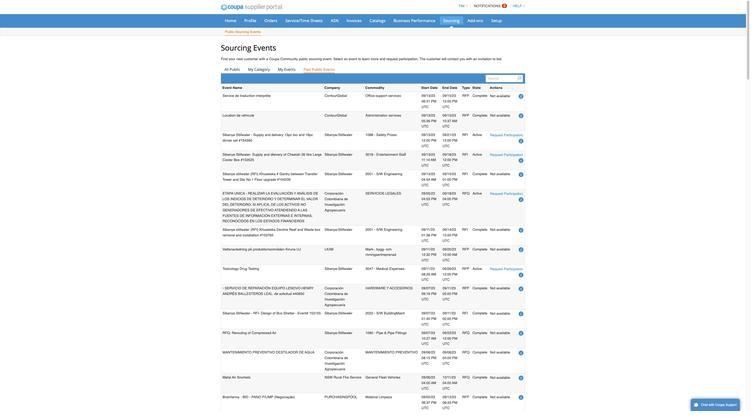 Task type: describe. For each thing, give the bounding box(es) containing it.
véhicule
[[241, 114, 254, 118]]

date for end date
[[450, 86, 457, 90]]

rfi for 09/18/23 12:00 pm utc
[[462, 153, 468, 157]]

09/12/23 06:33 pm utc
[[443, 396, 457, 411]]

complete for 09/13/23 05:26 pm utc
[[473, 114, 487, 118]]

utc inside 09/11/23 12:32 pm utc
[[422, 259, 429, 263]]

- inside sibanye stillwater - supply and delivery 13pc too and 16pc dinner set #154390
[[251, 133, 252, 137]]

sibanye for sibanye stillwater- supply and dleivery of cheetah 26 litre large cooler box #153525
[[223, 153, 235, 157]]

utc inside 09/06/23 08:15 pm utc
[[422, 362, 429, 366]]

1
[[252, 178, 254, 182]]

de left agua
[[299, 351, 304, 355]]

09/15/23 01:00 pm utc
[[443, 172, 457, 187]]

0 horizontal spatial coupa
[[269, 57, 279, 61]]

set
[[233, 139, 238, 143]]

2 to from the left
[[493, 57, 496, 61]]

09/11/23 02:00 pm utc for rfp
[[443, 287, 457, 302]]

utc inside 09/13/23 04:54 am utc
[[422, 183, 429, 187]]

participation for 09/21/23 12:00 pm utc
[[504, 133, 523, 137]]

utc inside the 09/15/23 01:00 pm utc
[[443, 183, 450, 187]]

- up ,
[[374, 228, 375, 232]]

location
[[223, 114, 236, 118]]

pm inside 09/13/23 12:00 pm utc
[[431, 139, 436, 143]]

de down the generadores
[[240, 214, 245, 218]]

sourcing link
[[440, 17, 463, 25]]

09/11/23 02:00 pm utc for rfi
[[443, 312, 457, 327]]

staff
[[399, 153, 406, 157]]

my category link
[[245, 66, 273, 73]]

01:40
[[422, 318, 430, 322]]

public
[[299, 57, 308, 61]]

complete for 09/13/23 06:31 pm utc
[[473, 94, 487, 98]]

khuseleka for decline
[[259, 228, 276, 232]]

pm inside 09/05/23 06:37 pm utc
[[431, 401, 436, 405]]

rfp for 09/15/23 10:37 am utc
[[462, 114, 469, 118]]

public sourcing events link
[[225, 29, 261, 36]]

participation.
[[399, 57, 419, 61]]

aplica,
[[257, 203, 270, 207]]

rfp for 09/11/23 02:00 pm utc
[[462, 287, 469, 291]]

- right bid
[[249, 396, 250, 400]]

utc inside 09/26/23 12:00 pm utc
[[443, 278, 450, 282]]

2 vertical spatial y
[[387, 287, 389, 291]]

pm inside 09/06/23 08:15 pm utc
[[431, 357, 436, 361]]

available for 09/11/23 12:32 pm utc
[[496, 248, 510, 252]]

utc up 09/22/23
[[443, 323, 450, 327]]

am for 10/11/23 04:00 am utc
[[452, 382, 457, 386]]

0 horizontal spatial with
[[259, 57, 265, 61]]

participation for 09/26/23 12:00 pm utc
[[504, 268, 523, 272]]

•
[[223, 287, 224, 291]]

12:00 for 09/21/23
[[443, 139, 451, 143]]

testing
[[248, 267, 259, 271]]

complete for 09/06/23 08:15 pm utc
[[473, 351, 487, 355]]

request participation button for 09/18/23 12:00 pm utc
[[490, 152, 523, 158]]

request for 09/26/23 12:00 pm utc
[[490, 268, 503, 272]]

chat with coupa support
[[701, 404, 737, 408]]

pm inside 09/18/23 04:00 pm utc
[[452, 197, 457, 201]]

la
[[266, 192, 270, 196]]

supply inside the sibanye stillwater- supply and dleivery of cheetah 26 litre large cooler box #153525
[[252, 153, 263, 157]]

stillwater for and
[[236, 228, 250, 232]]

complete for 09/07/23 10:27 am utc
[[473, 332, 487, 336]]

04:00 for 09/18/23
[[443, 197, 451, 201]]

de inside • servicio de  reparación equipo lenovo henry andrés ballesteros leal. de solicitud 440650
[[242, 287, 247, 291]]

and right too at the top left of the page
[[299, 133, 304, 137]]

04:00 for 09/06/23
[[422, 382, 430, 386]]

end
[[442, 86, 449, 90]]

pm inside '09/13/23 05:26 pm utc'
[[431, 119, 436, 123]]

04:53
[[422, 197, 430, 201]]

brainfarma - bid - pano p/limp (negociação)
[[223, 396, 295, 400]]

- right 1090
[[374, 332, 375, 336]]

utc inside 09/25/23 10:00 am utc
[[443, 259, 450, 263]]

pm inside 09/22/23 12:00 pm utc
[[452, 337, 457, 341]]

and right removal
[[236, 234, 242, 238]]

utc inside the 09/14/23 12:00 pm utc
[[443, 239, 450, 243]]

5 sibanye-stillwater from the top
[[325, 267, 352, 271]]

unica
[[234, 192, 245, 196]]

office-support services
[[366, 94, 401, 98]]

sibanye stillwater- supply and dleivery of cheetah 26 litre large cooler box #153525
[[223, 153, 322, 162]]

stillwater for sibanye stillwater - rfi- design of bus shelter - event# 153155
[[338, 312, 352, 316]]

bygg-
[[376, 248, 385, 252]]

am for 09/15/23 10:37 am utc
[[452, 119, 457, 123]]

- left rfi-
[[251, 312, 252, 316]]

09/11/23 12:32 pm utc
[[422, 248, 436, 263]]

medical
[[376, 267, 388, 271]]

utc inside 09/06/23 04:00 am utc
[[422, 387, 429, 391]]

rivningsentreprenad
[[366, 253, 396, 257]]

not for 09/13/23 05:26 pm utc
[[490, 114, 495, 118]]

0 horizontal spatial air
[[232, 376, 236, 380]]

0 horizontal spatial los
[[223, 197, 229, 201]]

rfq for 10/11/23 04:00 am utc
[[462, 376, 470, 380]]

waste
[[304, 228, 314, 232]]

7 sibanye- from the top
[[325, 332, 338, 336]]

deterioro,
[[230, 203, 252, 207]]

available for 09/06/23 04:00 am utc
[[496, 376, 510, 380]]

available for 09/13/23 06:31 pm utc
[[496, 94, 510, 98]]

09/18/23 for 12:00
[[443, 153, 456, 157]]

event#
[[298, 312, 308, 316]]

1 vertical spatial y
[[274, 197, 276, 201]]

3018 - entertainment staff
[[366, 153, 406, 157]]

fleet
[[379, 376, 387, 380]]

información
[[245, 214, 270, 218]]

26
[[301, 153, 305, 157]]

1 horizontal spatial service
[[350, 376, 361, 380]]

events up a
[[253, 43, 276, 53]]

de down si
[[250, 209, 255, 213]]

sibanye stillwater - rfi- design of bus shelter - event# 153155
[[223, 312, 321, 316]]

- right 3018
[[374, 153, 375, 157]]

between
[[291, 172, 304, 176]]

utc inside 09/05/23 04:53 pm utc
[[422, 203, 429, 207]]

- inside the etapa unica - realizar la evaluación y análisis de los indicios de deterioro y determinar el valor del deterioro, si aplica, de los activos no generadores de efectivo atendiendo a las fuentes de información externas e internas, reconocidos en los estados financieros
[[246, 192, 247, 196]]

drug
[[240, 267, 247, 271]]

- left event#
[[295, 312, 297, 316]]

en
[[250, 220, 255, 224]]

2 customer from the left
[[426, 57, 441, 61]]

2 pipe from the left
[[387, 332, 394, 336]]

2022 - s/w buildingmaint
[[366, 312, 405, 316]]

utc inside the 09/15/23 12:00 pm utc
[[443, 105, 450, 109]]

legales
[[385, 192, 401, 196]]

1 an from the left
[[344, 57, 348, 61]]

09/15/23 for 01:00
[[443, 172, 456, 176]]

09/15/23 for 10:37
[[443, 114, 456, 118]]

active for 09/26/23 12:00 pm utc
[[473, 267, 482, 271]]

available for 09/07/23 01:40 pm utc
[[496, 312, 510, 316]]

catalogs link
[[366, 17, 389, 25]]

2001 - s/w  engineering for 09/13/23 04:54 am utc
[[366, 172, 402, 176]]

of for dleivery
[[283, 153, 286, 157]]

12:00 for 09/15/23
[[443, 100, 451, 104]]

no
[[246, 178, 251, 182]]

05:26
[[422, 119, 430, 123]]

- right 1088
[[374, 133, 375, 137]]

contourglobal for administration
[[325, 114, 347, 118]]

utc inside 09/07/23 01:40 pm utc
[[422, 323, 429, 327]]

pm down 09/26/23 12:00 pm utc
[[452, 292, 457, 296]]

and right more
[[380, 57, 385, 61]]

chat with coupa support button
[[691, 400, 740, 412]]

public sourcing events
[[225, 30, 261, 34]]

el
[[301, 197, 305, 201]]

utc inside 10/11/23 04:00 am utc
[[443, 387, 450, 391]]

utc inside '09/13/23 06:31 pm utc'
[[422, 105, 429, 109]]

utc inside 09/11/23 01:36 pm utc
[[422, 239, 429, 243]]

09/08/23
[[443, 351, 456, 355]]

2 horizontal spatial los
[[277, 203, 284, 207]]

material
[[366, 396, 378, 400]]

- right 2022
[[374, 312, 375, 316]]

profile
[[244, 18, 256, 23]]

09/13/23 for 04:54
[[422, 172, 435, 176]]

available for 09/07/23 10:27 am utc
[[496, 332, 510, 336]]

general
[[366, 376, 378, 380]]

chat
[[701, 404, 708, 408]]

2022
[[366, 312, 373, 316]]

not available for 09/11/23 01:36 pm utc
[[490, 228, 510, 232]]

active for 09/18/23 04:00 pm utc
[[473, 192, 482, 196]]

pm inside 09/18/23 12:00 pm utc
[[452, 158, 457, 162]]

utc inside 09/22/23 12:00 pm utc
[[443, 343, 450, 347]]

box
[[234, 158, 240, 162]]

sibanye for sibanye stillwater - rfi- design of bus shelter - event# 153155
[[223, 312, 235, 316]]

actions button
[[490, 85, 502, 91]]

utc inside 09/13/23 12:00 pm utc
[[422, 144, 429, 148]]

utc inside 09/11/23 08:26 am utc
[[422, 278, 429, 282]]

- right 3047
[[374, 267, 375, 271]]

deterioro
[[253, 197, 273, 201]]

am for 09/07/23 10:27 am utc
[[431, 337, 436, 341]]

litre
[[306, 153, 312, 157]]

agropecuaria for mantenimiento preventivo destilador de agua
[[325, 368, 345, 372]]

09/07/23 01:40 pm utc
[[422, 312, 436, 327]]

rfp for 09/25/23 10:00 am utc
[[462, 248, 469, 252]]

09/11/23 for 09/25/23
[[422, 248, 435, 252]]

events down community
[[284, 67, 296, 72]]

09/07/23 10:27 am utc
[[422, 332, 436, 347]]

09/11/23 up 09/22/23
[[443, 312, 456, 316]]

rfi for 09/21/23 12:00 pm utc
[[462, 133, 468, 137]]

7 sibanye-stillwater from the top
[[325, 332, 352, 336]]

09/06/23 for 08:15
[[422, 351, 435, 355]]

henry
[[301, 287, 314, 291]]

09/06/23 08:15 pm utc
[[422, 351, 436, 366]]

reparación
[[248, 287, 271, 291]]

servicios
[[366, 192, 384, 196]]

not available for 09/07/23 01:40 pm utc
[[490, 312, 510, 316]]

safety
[[376, 133, 386, 137]]

coupa inside button
[[715, 404, 725, 408]]

09/13/23 12:00 pm utc
[[422, 133, 436, 148]]

corporación colombiana de investigación agropecuaria for etapa unica - realizar la evaluación y análisis de los indicios de deterioro y determinar el valor del deterioro, si aplica, de los activos no generadores de efectivo atendiendo a las fuentes de información externas e internas, reconocidos en los estados financieros
[[325, 192, 348, 213]]

pm inside the 09/15/23 12:00 pm utc
[[452, 100, 457, 104]]

0
[[504, 4, 506, 8]]

09/18/23 12:00 pm utc
[[443, 153, 457, 168]]

indicios
[[230, 197, 246, 201]]

5 sibanye- from the top
[[325, 267, 338, 271]]

find your next customer with a coupa community public sourcing event. select an event to learn more and request participation. the customer will contact you with an invitation to bid.
[[221, 57, 502, 61]]

vattenavledning
[[223, 248, 247, 252]]

and inside the sibanye stillwater (rfi) khuseleka # gantry between transfer tower and silo no 1 floor upgrade #154239
[[233, 178, 239, 182]]

09/07/23 for 10:27
[[422, 332, 435, 336]]

public inside public sourcing events link
[[225, 30, 234, 34]]

and right reef
[[297, 228, 303, 232]]

date for start date
[[430, 86, 438, 90]]

1 services from the top
[[388, 94, 401, 98]]

stillwater inside sibanye stillwater - supply and delivery 13pc too and 16pc dinner set #154390
[[236, 133, 250, 137]]

1090 - pipe & pipe fittings
[[366, 332, 407, 336]]

stillwater for sibanye stillwater (rfi) khuseleka decline reef and waste box removal and installation #153765
[[338, 228, 352, 232]]

not available for 09/06/23 08:15 pm utc
[[490, 351, 510, 355]]

pm inside the 09/15/23 01:00 pm utc
[[452, 178, 457, 182]]

not for 09/07/23 10:27 am utc
[[490, 332, 495, 336]]

past public events
[[304, 67, 335, 72]]

rfp for 09/12/23 06:33 pm utc
[[462, 396, 469, 400]]

utc inside 09/07/23 10:27 am utc
[[422, 343, 429, 347]]

sibanye- for transfer
[[325, 172, 338, 176]]

09/13/23 for 05:26
[[422, 114, 435, 118]]

rfq:
[[223, 332, 231, 336]]

utc inside 09/18/23 12:00 pm utc
[[443, 164, 450, 168]]

am for 09/25/23 10:00 am utc
[[452, 253, 457, 257]]

and left delivery
[[265, 133, 271, 137]]

1 pipe from the left
[[376, 332, 383, 336]]

invoices
[[347, 18, 362, 23]]

next
[[236, 57, 243, 61]]

rfp for 09/26/23 12:00 pm utc
[[462, 267, 469, 271]]

s/w for 09/13/23
[[376, 172, 383, 176]]

09/11/23 down 09/26/23 12:00 pm utc
[[443, 287, 456, 291]]

0 horizontal spatial service
[[223, 94, 234, 98]]

pm inside the 09/14/23 12:00 pm utc
[[452, 234, 457, 238]]

1 vertical spatial sourcing
[[235, 30, 249, 34]]

cheetah
[[287, 153, 300, 157]]

request participation button for 09/26/23 12:00 pm utc
[[490, 267, 523, 272]]

pm up 09/22/23
[[452, 318, 457, 322]]

reef
[[289, 228, 296, 232]]

add-
[[468, 18, 476, 23]]

utc inside 09/05/23 06:37 pm utc
[[422, 407, 429, 411]]

pm inside 09/07/23 01:40 pm utc
[[431, 318, 436, 322]]

not for 09/05/23 06:37 pm utc
[[490, 396, 495, 400]]

09/05/23 for 06:37
[[422, 396, 435, 400]]

pm inside 09/08/23 04:00 pm utc
[[452, 357, 457, 361]]

09/13/23 for 11:14
[[422, 153, 435, 157]]

(rfi) for #153765
[[250, 228, 258, 232]]

• servicio de  reparación equipo lenovo henry andrés ballesteros leal. de solicitud 440650
[[223, 287, 314, 296]]

start date button
[[421, 85, 438, 91]]

and inside the sibanye stillwater- supply and dleivery of cheetah 26 litre large cooler box #153525
[[264, 153, 270, 157]]

category
[[254, 67, 270, 72]]

09/06/23 for 04:00
[[422, 376, 435, 380]]

09/11/23 08:26 am utc
[[422, 267, 436, 282]]

pm inside 09/11/23 01:36 pm utc
[[431, 234, 436, 238]]

limpeza
[[379, 396, 392, 400]]

rfq for 09/22/23 12:00 pm utc
[[462, 332, 470, 336]]

2001 for sibanye stillwater (rfi) khuseleka # gantry between transfer tower and silo no 1 floor upgrade #154239
[[366, 172, 373, 176]]

1 to from the left
[[358, 57, 361, 61]]

corporación for etapa unica - realizar la evaluación y análisis de los indicios de deterioro y determinar el valor del deterioro, si aplica, de los activos no generadores de efectivo atendiendo a las fuentes de información externas e internas, reconocidos en los estados financieros
[[325, 192, 344, 196]]

available for 09/05/23 06:37 pm utc
[[496, 396, 510, 400]]

0 horizontal spatial of
[[248, 332, 251, 336]]

setup
[[491, 18, 502, 23]]

investigación for etapa unica - realizar la evaluación y análisis de los indicios de deterioro y determinar el valor del deterioro, si aplica, de los activos no generadores de efectivo atendiendo a las fuentes de información externas e internas, reconocidos en los estados financieros
[[325, 203, 345, 207]]

lenovo
[[286, 287, 301, 291]]

interprète
[[256, 94, 271, 98]]

rfi-
[[253, 312, 260, 316]]

notifications
[[474, 4, 501, 8]]

complete for 09/07/23 01:40 pm utc
[[473, 312, 487, 316]]



Task type: vqa. For each thing, say whether or not it's contained in the screenshot.


Task type: locate. For each thing, give the bounding box(es) containing it.
request for 09/21/23 12:00 pm utc
[[490, 133, 503, 137]]

not for 09/13/23 04:54 am utc
[[490, 172, 495, 176]]

04:54
[[422, 178, 430, 182]]

not for 09/11/23 12:32 pm utc
[[490, 248, 495, 252]]

state
[[472, 86, 481, 90]]

09/11/23 for 09/26/23
[[422, 267, 435, 271]]

0 horizontal spatial to
[[358, 57, 361, 61]]

sourcing down profile
[[235, 30, 249, 34]]

1 engineering from the top
[[384, 172, 402, 176]]

3 request participation button from the top
[[490, 191, 523, 197]]

09/11/23 inside 09/11/23 12:32 pm utc
[[422, 248, 435, 252]]

1 vertical spatial 09/15/23
[[443, 114, 456, 118]]

sibanye-stillwater for 26
[[325, 153, 352, 157]]

rfi for 09/11/23 02:00 pm utc
[[462, 312, 468, 316]]

air right metal
[[232, 376, 236, 380]]

09/15/23 down end date button
[[443, 94, 456, 98]]

6 sibanye- from the top
[[325, 312, 338, 316]]

event
[[349, 57, 357, 61]]

not available for 09/07/23 10:27 am utc
[[490, 332, 510, 336]]

more
[[371, 57, 379, 61]]

8 not from the top
[[490, 332, 495, 336]]

not for 09/13/23 06:31 pm utc
[[490, 94, 495, 98]]

2 vertical spatial s/w
[[376, 312, 383, 316]]

0 horizontal spatial preventivo
[[253, 351, 275, 355]]

0 vertical spatial corporación colombiana de investigación agropecuaria
[[325, 192, 348, 213]]

utc inside 09/13/23 11:14 am utc
[[422, 164, 429, 168]]

utc inside 09/08/23 04:00 pm utc
[[443, 362, 450, 366]]

sibanye- for 26
[[325, 153, 338, 157]]

utc inside 09/15/23 10:37 am utc
[[443, 125, 450, 129]]

0 vertical spatial coupa
[[269, 57, 279, 61]]

1 investigación from the top
[[325, 203, 345, 207]]

sourcing for sourcing
[[443, 18, 460, 23]]

1 vertical spatial 09/06/23
[[422, 376, 435, 380]]

sibanye- for too
[[325, 133, 338, 137]]

of right dleivery
[[283, 153, 286, 157]]

3 corporación from the top
[[325, 351, 344, 355]]

pm right 01:40
[[431, 318, 436, 322]]

2 vertical spatial 09/07/23
[[422, 332, 435, 336]]

5 rfp from the top
[[462, 287, 469, 291]]

sibanye for sibanye stillwater (rfi) khuseleka # gantry between transfer tower and silo no 1 floor upgrade #154239
[[223, 172, 235, 176]]

- up servicios
[[374, 172, 375, 176]]

search image
[[516, 76, 521, 81]]

y right 'hardware'
[[387, 287, 389, 291]]

1 vertical spatial khuseleka
[[259, 228, 276, 232]]

with right the you
[[466, 57, 472, 61]]

09/12/23
[[443, 396, 456, 400]]

am inside 10/11/23 04:00 am utc
[[452, 382, 457, 386]]

1 horizontal spatial air
[[272, 332, 276, 336]]

4 sibanye from the top
[[223, 228, 235, 232]]

0 horizontal spatial customer
[[244, 57, 258, 61]]

pm inside 09/26/23 12:00 pm utc
[[452, 273, 457, 277]]

utc down the 12:32
[[422, 259, 429, 263]]

available for 09/11/23 01:36 pm utc
[[496, 228, 510, 232]]

08:15
[[422, 357, 430, 361]]

1 vertical spatial of
[[273, 312, 276, 316]]

los up atendiendo
[[277, 203, 284, 207]]

khuseleka inside sibanye stillwater (rfi) khuseleka decline reef and waste box removal and installation #153765
[[259, 228, 276, 232]]

public right 'all' on the left of the page
[[230, 67, 240, 72]]

coupa supplier portal image
[[217, 1, 286, 14]]

stillwater for silo
[[236, 172, 250, 176]]

evaluación
[[271, 192, 293, 196]]

2 sibanye-stillwater from the top
[[325, 153, 352, 157]]

complete for 09/11/23 12:32 pm utc
[[473, 248, 487, 252]]

sibanye inside the sibanye stillwater- supply and dleivery of cheetah 26 litre large cooler box #153525
[[223, 153, 235, 157]]

(rfi) inside the sibanye stillwater (rfi) khuseleka # gantry between transfer tower and silo no 1 floor upgrade #154239
[[250, 172, 258, 176]]

pm inside 09/07/23 09:16 pm utc
[[431, 292, 436, 296]]

am for 09/06/23 04:00 am utc
[[431, 382, 436, 386]]

pm inside 09/11/23 12:32 pm utc
[[431, 253, 436, 257]]

12:00 down 09/14/23
[[443, 234, 451, 238]]

fuentes
[[223, 214, 239, 218]]

09/05/23 for 04:53
[[422, 192, 435, 196]]

sibanye stillwater - supply and delivery 13pc too and 16pc dinner set #154390
[[223, 133, 313, 143]]

coupa right a
[[269, 57, 279, 61]]

company
[[324, 86, 340, 90]]

1 vertical spatial corporación
[[325, 287, 344, 291]]

am down 10/11/23
[[452, 382, 457, 386]]

9 not from the top
[[490, 351, 495, 355]]

snorkels
[[237, 376, 250, 380]]

0 vertical spatial contourglobal
[[325, 94, 347, 98]]

09/18/23 down 09/21/23 12:00 pm utc
[[443, 153, 456, 157]]

0 vertical spatial 09/05/23
[[422, 192, 435, 196]]

orders link
[[261, 17, 281, 25]]

and left dleivery
[[264, 153, 270, 157]]

2 s/w from the top
[[376, 228, 383, 232]]

preventivo for mantenimiento preventivo destilador de agua
[[253, 351, 275, 355]]

3 rfi from the top
[[462, 172, 468, 176]]

1 vertical spatial 2001 - s/w  engineering
[[366, 228, 402, 232]]

p/limp
[[262, 396, 273, 400]]

1 vertical spatial 09/18/23
[[443, 192, 456, 196]]

1 09/13/23 from the top
[[422, 94, 435, 98]]

0 vertical spatial 09/06/23
[[422, 351, 435, 355]]

sibanye for sibanye stillwater - supply and delivery 13pc too and 16pc dinner set #154390
[[223, 133, 235, 137]]

sourcing
[[443, 18, 460, 23], [235, 30, 249, 34], [221, 43, 251, 53]]

1 vertical spatial 09/11/23 02:00 pm utc
[[443, 312, 457, 327]]

start
[[421, 86, 429, 90]]

Search text field
[[486, 75, 523, 83]]

sibanye up tower
[[223, 172, 235, 176]]

0 vertical spatial los
[[223, 197, 229, 201]]

0 vertical spatial 02:00
[[443, 292, 451, 296]]

1 09/11/23 02:00 pm utc from the top
[[443, 287, 457, 302]]

11 complete from the top
[[473, 396, 487, 400]]

1088
[[366, 133, 373, 137]]

1 vertical spatial contourglobal
[[325, 114, 347, 118]]

not for 09/07/23 09:16 pm utc
[[490, 287, 495, 291]]

09/13/23 inside '09/13/23 05:26 pm utc'
[[422, 114, 435, 118]]

1 vertical spatial 02:00
[[443, 318, 451, 322]]

1 vertical spatial 2001
[[366, 228, 373, 232]]

am inside 09/15/23 10:37 am utc
[[452, 119, 457, 123]]

12:00 down 09/26/23
[[443, 273, 451, 277]]

4 available from the top
[[496, 228, 510, 232]]

1 vertical spatial los
[[277, 203, 284, 207]]

0 vertical spatial y
[[294, 192, 296, 196]]

3 sibanye from the top
[[223, 172, 235, 176]]

2 09/05/23 from the top
[[422, 396, 435, 400]]

09/15/23 inside the 09/15/23 01:00 pm utc
[[443, 172, 456, 176]]

10 not from the top
[[490, 376, 495, 380]]

0 vertical spatial 2001 - s/w  engineering
[[366, 172, 402, 176]]

preventivo down 'fittings'
[[396, 351, 418, 355]]

s/w for 09/11/23
[[376, 228, 383, 232]]

0 vertical spatial corporación
[[325, 192, 344, 196]]

khuseleka
[[259, 172, 276, 176], [259, 228, 276, 232]]

1 horizontal spatial mantenimiento
[[366, 351, 395, 355]]

2 horizontal spatial with
[[709, 404, 714, 408]]

stillwater
[[236, 133, 250, 137], [338, 133, 352, 137], [338, 153, 352, 157], [338, 172, 352, 176], [338, 228, 352, 232], [338, 267, 352, 271], [236, 312, 250, 316], [338, 312, 352, 316], [338, 332, 352, 336]]

utc down 11:14
[[422, 164, 429, 168]]

pm right 01:00
[[452, 178, 457, 182]]

rfi for 09/15/23 01:00 pm utc
[[462, 172, 468, 176]]

2 vertical spatial investigación
[[325, 362, 345, 366]]

2 colombiana from the top
[[325, 292, 343, 296]]

pm inside '09/13/23 06:31 pm utc'
[[431, 100, 436, 104]]

externas
[[271, 214, 290, 218]]

09/21/23
[[443, 133, 456, 137]]

request participation
[[490, 133, 523, 137], [490, 153, 523, 157], [490, 192, 523, 196], [490, 268, 523, 272]]

2 vertical spatial colombiana
[[325, 357, 343, 361]]

1 vertical spatial investigación
[[325, 298, 345, 302]]

add-ons link
[[464, 17, 487, 25]]

an left 'event'
[[344, 57, 348, 61]]

1 09/18/23 from the top
[[443, 153, 456, 157]]

09/15/23 up 10:37
[[443, 114, 456, 118]]

sibanye inside the sibanye stillwater (rfi) khuseleka # gantry between transfer tower and silo no 1 floor upgrade #154239
[[223, 172, 235, 176]]

5 not available from the top
[[490, 248, 510, 252]]

12:00 inside 09/22/23 12:00 pm utc
[[443, 337, 451, 341]]

contact
[[447, 57, 459, 61]]

event
[[222, 86, 232, 90]]

09/13/23 inside 09/13/23 12:00 pm utc
[[422, 133, 435, 137]]

12:00 inside 09/13/23 12:00 pm utc
[[422, 139, 430, 143]]

1 contourglobal from the top
[[325, 94, 347, 98]]

2 services from the top
[[388, 114, 401, 118]]

4 rfi from the top
[[462, 228, 468, 232]]

sibanye up removal
[[223, 228, 235, 232]]

9 available from the top
[[496, 351, 510, 355]]

of left bus in the bottom of the page
[[273, 312, 276, 316]]

service
[[223, 94, 234, 98], [350, 376, 361, 380]]

2 corporación colombiana de investigación agropecuaria from the top
[[325, 287, 348, 308]]

0 horizontal spatial pipe
[[376, 332, 383, 336]]

utc down 10:37
[[443, 125, 450, 129]]

request participation for 09/18/23 04:00 pm utc
[[490, 192, 523, 196]]

1 request participation from the top
[[490, 133, 523, 137]]

0 vertical spatial supply
[[253, 133, 264, 137]]

tab list
[[221, 66, 525, 73]]

investigación for mantenimiento preventivo destilador de agua
[[325, 362, 345, 366]]

participation for 09/18/23 12:00 pm utc
[[504, 153, 523, 157]]

1 vertical spatial services
[[388, 114, 401, 118]]

request participation button for 09/21/23 12:00 pm utc
[[490, 133, 523, 138]]

investigación for • servicio de  reparación equipo lenovo henry andrés ballesteros leal. de solicitud 440650
[[325, 298, 345, 302]]

stillwater for rfq: rerouting of compressed air
[[338, 332, 352, 336]]

realizar
[[248, 192, 265, 196]]

3 09/15/23 from the top
[[443, 172, 456, 176]]

stillwater
[[236, 172, 250, 176], [236, 228, 250, 232]]

09/05/23 inside 09/05/23 06:37 pm utc
[[422, 396, 435, 400]]

2 09/11/23 02:00 pm utc from the top
[[443, 312, 457, 327]]

am inside 09/13/23 04:54 am utc
[[431, 178, 436, 182]]

colombiana for • servicio de  reparación equipo lenovo henry andrés ballesteros leal. de solicitud 440650
[[325, 292, 343, 296]]

2 date from the left
[[450, 86, 457, 90]]

#153525
[[241, 158, 254, 162]]

2 available from the top
[[496, 114, 510, 118]]

02:00
[[443, 292, 451, 296], [443, 318, 451, 322]]

06:33
[[443, 401, 451, 405]]

1 sibanye- from the top
[[325, 133, 338, 137]]

04:00 inside 09/06/23 04:00 am utc
[[422, 382, 430, 386]]

all public
[[224, 67, 240, 72]]

2001 for sibanye stillwater (rfi) khuseleka decline reef and waste box removal and installation #153765
[[366, 228, 373, 232]]

#154390
[[239, 139, 252, 143]]

0 vertical spatial 09/07/23
[[422, 287, 435, 291]]

12:00 for 09/14/23
[[443, 234, 451, 238]]

0 vertical spatial 09/18/23
[[443, 153, 456, 157]]

request participation for 09/21/23 12:00 pm utc
[[490, 133, 523, 137]]

metal
[[223, 376, 231, 380]]

pm right 01:36
[[431, 234, 436, 238]]

not available for 09/13/23 05:26 pm utc
[[490, 114, 510, 118]]

3 available from the top
[[496, 172, 510, 176]]

04:00 inside 09/08/23 04:00 pm utc
[[443, 357, 451, 361]]

6 available from the top
[[496, 287, 510, 291]]

not available for 09/13/23 04:54 am utc
[[490, 172, 510, 176]]

0 vertical spatial investigación
[[325, 203, 345, 207]]

pm down 09/26/23
[[452, 273, 457, 277]]

2 horizontal spatial of
[[283, 153, 286, 157]]

- left bid
[[240, 396, 242, 400]]

dleivery
[[271, 153, 282, 157]]

3 request participation from the top
[[490, 192, 523, 196]]

09/13/23 for 06:31
[[422, 94, 435, 98]]

my down community
[[278, 67, 283, 72]]

you
[[460, 57, 465, 61]]

estados
[[263, 220, 280, 224]]

09/07/23 inside 09/07/23 09:16 pm utc
[[422, 287, 435, 291]]

- up the #154390
[[251, 133, 252, 137]]

7 not available from the top
[[490, 312, 510, 316]]

09/18/23 04:00 pm utc
[[443, 192, 457, 207]]

3 corporación colombiana de investigación agropecuaria from the top
[[325, 351, 348, 372]]

khuseleka inside the sibanye stillwater (rfi) khuseleka # gantry between transfer tower and silo no 1 floor upgrade #154239
[[259, 172, 276, 176]]

1 agropecuaria from the top
[[325, 209, 345, 213]]

2 active from the top
[[473, 153, 482, 157]]

0 vertical spatial of
[[283, 153, 286, 157]]

1 vertical spatial 09/05/23
[[422, 396, 435, 400]]

09/07/23 for 01:40
[[422, 312, 435, 316]]

0 vertical spatial 2001
[[366, 172, 373, 176]]

1 vertical spatial corporación colombiana de investigación agropecuaria
[[325, 287, 348, 308]]

am inside 09/07/23 10:27 am utc
[[431, 337, 436, 341]]

09/05/23 inside 09/05/23 04:53 pm utc
[[422, 192, 435, 196]]

1 not available from the top
[[490, 94, 510, 98]]

2 horizontal spatial y
[[387, 287, 389, 291]]

4 active from the top
[[473, 267, 482, 271]]

2 request participation from the top
[[490, 153, 523, 157]]

sibanye inside sibanye stillwater - supply and delivery 13pc too and 16pc dinner set #154390
[[223, 133, 235, 137]]

public for all
[[230, 67, 240, 72]]

1 horizontal spatial preventivo
[[396, 351, 418, 355]]

utc down 10:27
[[422, 343, 429, 347]]

ballesteros
[[238, 292, 263, 296]]

2 preventivo from the left
[[396, 351, 418, 355]]

service right fire
[[350, 376, 361, 380]]

2 vertical spatial of
[[248, 332, 251, 336]]

utc down 01:36
[[422, 239, 429, 243]]

upgrade
[[263, 178, 276, 182]]

agropecuaria for • servicio de  reparación equipo lenovo henry andrés ballesteros leal. de solicitud 440650
[[325, 304, 345, 308]]

1 vertical spatial 09/07/23
[[422, 312, 435, 316]]

s/w up bygg-
[[376, 228, 383, 232]]

pm down 09/22/23
[[452, 337, 457, 341]]

of inside the sibanye stillwater- supply and dleivery of cheetah 26 litre large cooler box #153525
[[283, 153, 286, 157]]

events down "profile" link
[[250, 30, 261, 34]]

stillwater inside sibanye stillwater (rfi) khuseleka decline reef and waste box removal and installation #153765
[[236, 228, 250, 232]]

6 rfp from the top
[[462, 396, 469, 400]]

rfq for 09/18/23 04:00 pm utc
[[462, 192, 470, 196]]

am left 10/11/23 04:00 am utc on the bottom of the page
[[431, 382, 436, 386]]

sibanye-stillwater for transfer
[[325, 172, 352, 176]]

sibanye-stillwater for waste
[[325, 228, 352, 232]]

event.
[[323, 57, 332, 61]]

air right compressed
[[272, 332, 276, 336]]

pm inside 09/21/23 12:00 pm utc
[[452, 139, 457, 143]]

1 09/06/23 from the top
[[422, 351, 435, 355]]

1 available from the top
[[496, 94, 510, 98]]

1 horizontal spatial to
[[493, 57, 496, 61]]

0 vertical spatial s/w
[[376, 172, 383, 176]]

pm inside 09/12/23 06:33 pm utc
[[452, 401, 457, 405]]

04:00 inside 09/18/23 04:00 pm utc
[[443, 197, 451, 201]]

pm right 08:15
[[431, 357, 436, 361]]

internas,
[[294, 214, 313, 218]]

09/11/23 inside 09/11/23 01:36 pm utc
[[422, 228, 435, 232]]

1 vertical spatial engineering
[[384, 228, 402, 232]]

all public link
[[221, 66, 244, 73]]

1 active from the top
[[473, 133, 482, 137]]

event name
[[222, 86, 242, 90]]

1 participation from the top
[[504, 133, 523, 137]]

not for 09/07/23 01:40 pm utc
[[490, 312, 495, 316]]

utc down 04:53
[[422, 203, 429, 207]]

2 vertical spatial corporación colombiana de investigación agropecuaria
[[325, 351, 348, 372]]

1 vertical spatial colombiana
[[325, 292, 343, 296]]

1 date from the left
[[430, 86, 438, 90]]

business performance link
[[390, 17, 439, 25]]

0 vertical spatial air
[[272, 332, 276, 336]]

vattenavledning på produktionsområden kiruna uj
[[223, 248, 301, 252]]

09/15/23 12:00 pm utc
[[443, 94, 457, 109]]

am for 09/13/23 11:14 am utc
[[431, 158, 436, 162]]

pm right 09:16
[[431, 292, 436, 296]]

utc inside 09/21/23 12:00 pm utc
[[443, 144, 450, 148]]

2 vertical spatial sourcing
[[221, 43, 251, 53]]

3018
[[366, 153, 373, 157]]

1 vertical spatial (rfi)
[[250, 228, 258, 232]]

2 vertical spatial agropecuaria
[[325, 368, 345, 372]]

12:00 inside 09/26/23 12:00 pm utc
[[443, 273, 451, 277]]

past public events link
[[300, 66, 338, 73]]

sibanye- for shelter
[[325, 312, 338, 316]]

contourglobal for office-
[[325, 94, 347, 98]]

business performance
[[394, 18, 435, 23]]

corporación for • servicio de  reparación equipo lenovo henry andrés ballesteros leal. de solicitud 440650
[[325, 287, 344, 291]]

(rfi) up "1"
[[250, 172, 258, 176]]

1 vertical spatial agropecuaria
[[325, 304, 345, 308]]

sourcing down tim
[[443, 18, 460, 23]]

utc up 09/25/23
[[443, 239, 450, 243]]

1 vertical spatial s/w
[[376, 228, 383, 232]]

2 corporación from the top
[[325, 287, 344, 291]]

04:00 inside 10/11/23 04:00 am utc
[[443, 382, 451, 386]]

09/18/23 inside 09/18/23 04:00 pm utc
[[443, 192, 456, 196]]

las
[[301, 209, 307, 213]]

engineering for 09/11/23 01:36 pm utc
[[384, 228, 402, 232]]

pipe right & at the right of the page
[[387, 332, 394, 336]]

04:00 for 09/08/23
[[443, 357, 451, 361]]

09/13/23 11:14 am utc
[[422, 153, 436, 168]]

5 not from the top
[[490, 248, 495, 252]]

4 rfp from the top
[[462, 267, 469, 271]]

accesorios
[[390, 287, 413, 291]]

12:00 inside 09/18/23 12:00 pm utc
[[443, 158, 451, 162]]

09/15/23 for 12:00
[[443, 94, 456, 98]]

office-
[[366, 94, 376, 98]]

12:00 right 09/13/23 11:14 am utc on the right
[[443, 158, 451, 162]]

0 horizontal spatial y
[[274, 197, 276, 201]]

2 request participation button from the top
[[490, 152, 523, 158]]

complete for 09/13/23 04:54 am utc
[[473, 172, 487, 176]]

utc right 09/07/23 09:16 pm utc
[[443, 298, 450, 302]]

1 rfi from the top
[[462, 133, 468, 137]]

dinner
[[223, 139, 232, 143]]

0 vertical spatial services
[[388, 94, 401, 98]]

stillwater for sibanye stillwater- supply and dleivery of cheetah 26 litre large cooler box #153525
[[338, 153, 352, 157]]

engineering for 09/13/23 04:54 am utc
[[384, 172, 402, 176]]

2 2001 - s/w  engineering from the top
[[366, 228, 402, 232]]

04:00 right 09/05/23 04:53 pm utc
[[443, 197, 451, 201]]

solicitud
[[279, 292, 292, 296]]

(rfi) inside sibanye stillwater (rfi) khuseleka decline reef and waste box removal and installation #153765
[[250, 228, 258, 232]]

2 sibanye from the top
[[223, 153, 235, 157]]

stillwater for toxicology drug testing
[[338, 267, 352, 271]]

0 vertical spatial (rfi)
[[250, 172, 258, 176]]

1 vertical spatial service
[[350, 376, 361, 380]]

request for 09/18/23 12:00 pm utc
[[490, 153, 503, 157]]

sibanye up dinner at the top left
[[223, 133, 235, 137]]

am inside 09/13/23 11:14 am utc
[[431, 158, 436, 162]]

tab list containing all public
[[221, 66, 525, 73]]

stillwater inside the sibanye stillwater (rfi) khuseleka # gantry between transfer tower and silo no 1 floor upgrade #154239
[[236, 172, 250, 176]]

utc inside '09/13/23 05:26 pm utc'
[[422, 125, 429, 129]]

navigation
[[456, 1, 525, 11]]

de inside • servicio de  reparación equipo lenovo henry andrés ballesteros leal. de solicitud 440650
[[274, 292, 278, 296]]

rfp for 09/15/23 12:00 pm utc
[[462, 94, 469, 98]]

11 available from the top
[[496, 396, 510, 400]]

2 stillwater from the top
[[236, 228, 250, 232]]

pm down 09/21/23 12:00 pm utc
[[452, 158, 457, 162]]

0 vertical spatial khuseleka
[[259, 172, 276, 176]]

2 khuseleka from the top
[[259, 228, 276, 232]]

1 horizontal spatial an
[[473, 57, 477, 61]]

de right aplica,
[[271, 203, 276, 207]]

transfer
[[305, 172, 318, 176]]

3 request from the top
[[490, 192, 503, 196]]

09/11/23 up 01:36
[[422, 228, 435, 232]]

business
[[394, 18, 410, 23]]

4 request from the top
[[490, 268, 503, 272]]

los
[[223, 197, 229, 201], [277, 203, 284, 207], [255, 220, 262, 224]]

0 vertical spatial 09/15/23
[[443, 94, 456, 98]]

mantenimiento preventivo
[[366, 351, 418, 355]]

utc inside 09/12/23 06:33 pm utc
[[443, 407, 450, 411]]

09/18/23 for 04:00
[[443, 192, 456, 196]]

1 customer from the left
[[244, 57, 258, 61]]

end date
[[442, 86, 457, 90]]

sourcing up next
[[221, 43, 251, 53]]

- right 'unica'
[[246, 192, 247, 196]]

2 sibanye- from the top
[[325, 153, 338, 157]]

2 investigación from the top
[[325, 298, 345, 302]]

s/w right 2022
[[376, 312, 383, 316]]

mantenimiento down rerouting
[[223, 351, 252, 355]]

sibanye inside sibanye stillwater (rfi) khuseleka decline reef and waste box removal and installation #153765
[[223, 228, 235, 232]]

with inside chat with coupa support button
[[709, 404, 714, 408]]

0 horizontal spatial an
[[344, 57, 348, 61]]

2 rfi from the top
[[462, 153, 468, 157]]

1 vertical spatial air
[[232, 376, 236, 380]]

available for 09/07/23 09:16 pm utc
[[496, 287, 510, 291]]

1 horizontal spatial my
[[278, 67, 283, 72]]

corporación colombiana de investigación agropecuaria for mantenimiento preventivo destilador de agua
[[325, 351, 348, 372]]

4 request participation from the top
[[490, 268, 523, 272]]

not for 09/06/23 08:15 pm utc
[[490, 351, 495, 355]]

09/07/23 for 09:16
[[422, 287, 435, 291]]

colombiana for etapa unica - realizar la evaluación y análisis de los indicios de deterioro y determinar el valor del deterioro, si aplica, de los activos no generadores de efectivo atendiendo a las fuentes de información externas e internas, reconocidos en los estados financieros
[[325, 197, 343, 201]]

09/13/23 down '09/13/23 05:26 pm utc'
[[422, 133, 435, 137]]

utc down 01:00
[[443, 183, 450, 187]]

am for 09/13/23 04:54 am utc
[[431, 178, 436, 182]]

events down event.
[[323, 67, 335, 72]]

silo
[[239, 178, 245, 182]]

1 not from the top
[[490, 94, 495, 98]]

to
[[358, 57, 361, 61], [493, 57, 496, 61]]

pm right the 12:32
[[431, 253, 436, 257]]

09/14/23 12:00 pm utc
[[443, 228, 457, 243]]

am inside 09/11/23 08:26 am utc
[[431, 273, 436, 277]]

2 vertical spatial los
[[255, 220, 262, 224]]

1 vertical spatial stillwater
[[236, 228, 250, 232]]

rfi for 09/14/23 12:00 pm utc
[[462, 228, 468, 232]]

1 vertical spatial coupa
[[715, 404, 725, 408]]

3 sibanye- from the top
[[325, 172, 338, 176]]

not available for 09/13/23 06:31 pm utc
[[490, 94, 510, 98]]

3 active from the top
[[473, 192, 482, 196]]

3047
[[366, 267, 373, 271]]

0 vertical spatial colombiana
[[325, 197, 343, 201]]

3 09/07/23 from the top
[[422, 332, 435, 336]]

09/13/23 05:26 pm utc
[[422, 114, 436, 129]]

supply
[[253, 133, 264, 137], [252, 153, 263, 157]]

1 request participation button from the top
[[490, 133, 523, 138]]

coupa left support
[[715, 404, 725, 408]]

12:00 down 09/21/23
[[443, 139, 451, 143]]

corporación colombiana de investigación agropecuaria
[[325, 192, 348, 213], [325, 287, 348, 308], [325, 351, 348, 372]]

(rfi) up the installation
[[250, 228, 258, 232]]

01:00
[[443, 178, 451, 182]]

available for 09/13/23 04:54 am utc
[[496, 172, 510, 176]]

los up del
[[223, 197, 229, 201]]

sibanye- for waste
[[325, 228, 338, 232]]

3 09/13/23 from the top
[[422, 133, 435, 137]]

0 vertical spatial service
[[223, 94, 234, 98]]

utc up 06:37
[[422, 387, 429, 391]]

service down the "event"
[[223, 94, 234, 98]]

customer left will
[[426, 57, 441, 61]]

utc down 09:16
[[422, 298, 429, 302]]

my for my category
[[248, 67, 253, 72]]

09/13/23 up 06:31
[[422, 94, 435, 98]]

1 horizontal spatial date
[[450, 86, 457, 90]]

1 vertical spatial supply
[[252, 153, 263, 157]]

my left "category"
[[248, 67, 253, 72]]

expenses
[[389, 267, 404, 271]]

support
[[726, 404, 737, 408]]

2 09/13/23 from the top
[[422, 114, 435, 118]]

3 investigación from the top
[[325, 362, 345, 366]]

corporación for mantenimiento preventivo destilador de agua
[[325, 351, 344, 355]]

not available for 09/05/23 06:37 pm utc
[[490, 396, 510, 400]]

2 an from the left
[[473, 57, 477, 61]]

09/05/23 06:37 pm utc
[[422, 396, 436, 411]]

4 participation from the top
[[504, 268, 523, 272]]

09/25/23
[[443, 248, 456, 252]]

complete for 09/11/23 01:36 pm utc
[[473, 228, 487, 232]]

2 not from the top
[[490, 114, 495, 118]]

asn
[[331, 18, 339, 23]]

rfq: rerouting of compressed air
[[223, 332, 276, 336]]

0 horizontal spatial date
[[430, 86, 438, 90]]

3047 - medical expenses
[[366, 267, 404, 271]]

09/07/23 inside 09/07/23 01:40 pm utc
[[422, 312, 435, 316]]

preventivo for mantenimiento preventivo
[[396, 351, 418, 355]]

09/05/23 up 04:53
[[422, 192, 435, 196]]

02:00 for 09/07/23 01:40 pm utc
[[443, 318, 451, 322]]

4 complete from the top
[[473, 228, 487, 232]]

och
[[386, 248, 392, 252]]

09/13/23 inside 09/13/23 04:54 am utc
[[422, 172, 435, 176]]

1 corporación from the top
[[325, 192, 344, 196]]

2 09/15/23 from the top
[[443, 114, 456, 118]]

available for 09/13/23 05:26 pm utc
[[496, 114, 510, 118]]

pm right 06:37
[[431, 401, 436, 405]]

home
[[225, 18, 236, 23]]

pm down 09/14/23
[[452, 234, 457, 238]]

mantenimiento preventivo destilador de agua
[[223, 351, 314, 355]]

4 request participation button from the top
[[490, 267, 523, 272]]

customer right next
[[244, 57, 258, 61]]

public inside past public events link
[[312, 67, 322, 72]]

am inside 09/06/23 04:00 am utc
[[431, 382, 436, 386]]

09/18/23 inside 09/18/23 12:00 pm utc
[[443, 153, 456, 157]]

navigation containing notifications 0
[[456, 1, 525, 11]]

request participation for 09/26/23 12:00 pm utc
[[490, 268, 523, 272]]

8 available from the top
[[496, 332, 510, 336]]

3 agropecuaria from the top
[[325, 368, 345, 372]]

1 horizontal spatial los
[[255, 220, 262, 224]]

2001 down 3018
[[366, 172, 373, 176]]

0 horizontal spatial mantenimiento
[[223, 351, 252, 355]]

utc down 06:31
[[422, 105, 429, 109]]

3 rfp from the top
[[462, 248, 469, 252]]

pm inside 09/05/23 04:53 pm utc
[[431, 197, 436, 201]]

2 09/07/23 from the top
[[422, 312, 435, 316]]

utc inside 09/07/23 09:16 pm utc
[[422, 298, 429, 302]]

1 horizontal spatial coupa
[[715, 404, 725, 408]]

1 colombiana from the top
[[325, 197, 343, 201]]

1 horizontal spatial of
[[273, 312, 276, 316]]

1 09/15/23 from the top
[[443, 94, 456, 98]]

pm down the 09/15/23 01:00 pm utc
[[452, 197, 457, 201]]

rfp
[[462, 94, 469, 98], [462, 114, 469, 118], [462, 248, 469, 252], [462, 267, 469, 271], [462, 287, 469, 291], [462, 396, 469, 400]]

utc inside 09/18/23 04:00 pm utc
[[443, 203, 450, 207]]

0 vertical spatial engineering
[[384, 172, 402, 176]]

0 vertical spatial 09/11/23 02:00 pm utc
[[443, 287, 457, 302]]

public inside all public link
[[230, 67, 240, 72]]

2 vertical spatial corporación
[[325, 351, 344, 355]]

09/11/23 02:00 pm utc down 09/26/23 12:00 pm utc
[[443, 287, 457, 302]]

5 complete from the top
[[473, 248, 487, 252]]

09/06/23 inside 09/06/23 08:15 pm utc
[[422, 351, 435, 355]]

stillwater up the installation
[[236, 228, 250, 232]]

09/13/23 inside 09/13/23 11:14 am utc
[[422, 153, 435, 157]]

2 02:00 from the top
[[443, 318, 451, 322]]

de up "valor"
[[313, 192, 318, 196]]

1 horizontal spatial with
[[466, 57, 472, 61]]

the
[[419, 57, 425, 61]]

09/11/23 02:00 pm utc
[[443, 287, 457, 302], [443, 312, 457, 327]]

1 rfq from the top
[[462, 192, 470, 196]]

09/07/23 inside 09/07/23 10:27 am utc
[[422, 332, 435, 336]]

engineering
[[384, 172, 402, 176], [384, 228, 402, 232]]

1 horizontal spatial y
[[294, 192, 296, 196]]

sibanye down andrés
[[223, 312, 235, 316]]

am right 04:54
[[431, 178, 436, 182]]

8 complete from the top
[[473, 332, 487, 336]]

0 horizontal spatial my
[[248, 67, 253, 72]]

date right start
[[430, 86, 438, 90]]

not for 09/06/23 04:00 am utc
[[490, 376, 495, 380]]

supply inside sibanye stillwater - supply and delivery 13pc too and 16pc dinner set #154390
[[253, 133, 264, 137]]

my events link
[[274, 66, 299, 73]]

am inside 09/25/23 10:00 am utc
[[452, 253, 457, 257]]

utc down "05:26"
[[422, 125, 429, 129]]

andrés
[[223, 292, 237, 296]]

2 my from the left
[[278, 67, 283, 72]]

09/11/23 inside 09/11/23 08:26 am utc
[[422, 267, 435, 271]]

utc down 09/26/23
[[443, 278, 450, 282]]

de down realizar
[[247, 197, 252, 201]]

pm right 04:53
[[431, 197, 436, 201]]

3 complete from the top
[[473, 172, 487, 176]]

09/13/23
[[422, 94, 435, 98], [422, 114, 435, 118], [422, 133, 435, 137], [422, 153, 435, 157], [422, 172, 435, 176]]

my for my events
[[278, 67, 283, 72]]

utc up 09/12/23
[[443, 387, 450, 391]]

invoices link
[[343, 17, 365, 25]]

1 horizontal spatial customer
[[426, 57, 441, 61]]

12:00 inside 09/21/23 12:00 pm utc
[[443, 139, 451, 143]]

9 complete from the top
[[473, 351, 487, 355]]

2001 - s/w  engineering for 09/11/23 01:36 pm utc
[[366, 228, 402, 232]]

0 vertical spatial agropecuaria
[[325, 209, 345, 213]]

sibanye up cooler
[[223, 153, 235, 157]]

2 contourglobal from the top
[[325, 114, 347, 118]]



